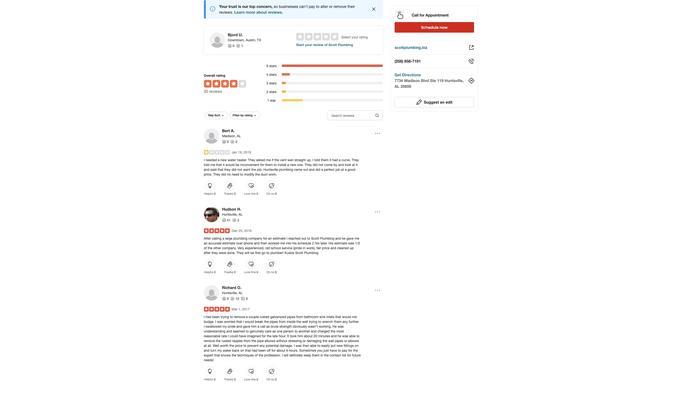 Task type: describe. For each thing, give the bounding box(es) containing it.
0 horizontal spatial on
[[241, 349, 244, 353]]

5 star rating image for hudson h.
[[204, 229, 230, 233]]

price inside i had been trying to remove a couple rusted galvanized pipes from bathroom sink inlets that would not budge. i was worried that i would break the pipes from inside the wall trying to wrench them any further. i swallowed my pride and gave him a call as brute strength obviously wasn't working. he was understanding and seemed to genuinely care as one person to another and charged the most reasonable rate i could have imagined for the late hour. it took him about 20 minutes and he was able to remove the rusted nipples from the pipe elbows without stressing or damaging the wall pipes or elbows at all. well worth the price to prevent any potential damage. i was then able to easily put new fittings on and turn my water back on that had been off for about 6 hours. sometimes you just have to pay for the expert that knows the techniques of the profession. i will definitely keep them in the contact list for future needs!
[[235, 344, 243, 348]]

and up price.
[[204, 168, 210, 172]]

i inside after calling a large plumbing company for an estimate i reached out to scott plumbing and he gave me an accurate estimate over phone and then worked me into his schedule 2 hrs later.  his estimate was 1/3 of the other company. very experienced, old school service (pride in work), fair price and cleaned up after they were done.  they will be first go to plumber! kudos scott plumbing
[[287, 237, 288, 241]]

schedule
[[298, 242, 311, 245]]

in inside after calling a large plumbing company for an estimate i reached out to scott plumbing and he gave me an accurate estimate over phone and then worked me into his schedule 2 hrs later.  his estimate was 1/3 of the other company. very experienced, old school service (pride in work), fair price and cleaned up after they were done.  they will be first go to plumber! kudos scott plumbing
[[303, 246, 306, 250]]

schedule
[[422, 25, 439, 30]]

1 vertical spatial wall
[[329, 339, 334, 343]]

i right up.
[[313, 158, 314, 162]]

to up "huntsville"
[[274, 163, 277, 167]]

friends element for richard o.
[[222, 297, 229, 301]]

is
[[238, 4, 241, 9]]

damaging
[[307, 339, 322, 343]]

huntsville, inside get directions 7734 madison blvd ste 119 huntsville, al 35806
[[445, 78, 464, 83]]

further.
[[349, 320, 360, 324]]

i up budge.
[[204, 315, 205, 319]]

back
[[232, 349, 240, 353]]

3
[[267, 81, 269, 85]]

2 horizontal spatial at
[[352, 163, 355, 167]]

definitely
[[290, 354, 303, 357]]

1 horizontal spatial told
[[315, 158, 320, 162]]

call for appointment
[[412, 13, 449, 17]]

the down just
[[324, 354, 329, 357]]

to up imagined
[[246, 330, 249, 333]]

1 vertical spatial him
[[298, 334, 303, 338]]

they up inconvenient
[[248, 158, 255, 162]]

0 horizontal spatial had
[[206, 315, 211, 319]]

0 horizontal spatial trying
[[221, 315, 229, 319]]

gave inside after calling a large plumbing company for an estimate i reached out to scott plumbing and he gave me an accurate estimate over phone and then worked me into his schedule 2 hrs later.  his estimate was 1/3 of the other company. very experienced, old school service (pride in work), fair price and cleaned up after they were done.  they will be first go to plumber! kudos scott plumbing
[[347, 237, 354, 241]]

trust
[[229, 4, 237, 9]]

easily
[[322, 344, 330, 348]]

24 info v2 image
[[210, 6, 215, 12]]

to right go
[[267, 251, 270, 255]]

2 elbows from the left
[[348, 339, 359, 343]]

profession.
[[264, 354, 281, 357]]

them down you
[[312, 354, 320, 357]]

to up you
[[318, 344, 321, 348]]

1 horizontal spatial able
[[349, 334, 356, 338]]

24 external link v2 image
[[469, 45, 475, 50]]

bjord u. downtown, austin, tx
[[228, 32, 261, 42]]

straight
[[295, 158, 306, 162]]

2 vertical spatial had
[[252, 349, 258, 353]]

for right call
[[420, 13, 425, 17]]

will inside after calling a large plumbing company for an estimate i reached out to scott plumbing and he gave me an accurate estimate over phone and then worked me into his schedule 2 hrs later.  his estimate was 1/3 of the other company. very experienced, old school service (pride in work), fair price and cleaned up after they were done.  they will be first go to plumber! kudos scott plumbing
[[245, 251, 250, 255]]

a down wen
[[287, 163, 289, 167]]

the down care
[[267, 334, 272, 338]]

they down up.
[[305, 163, 312, 167]]

or inside so businesses can't pay to alter or remove their reviews.
[[329, 4, 333, 9]]

2 horizontal spatial scott
[[329, 43, 337, 47]]

5 star rating image for richard o.
[[204, 307, 230, 312]]

oh for bert a.
[[267, 192, 270, 196]]

and down up.
[[309, 168, 315, 172]]

i up the swallowed
[[215, 320, 216, 324]]

they inside i needed a new water heater.  they asked me if the vent wen straight up.  i told them it had a curve.  they told me that it would be inconvenient for them to install a new one.  they did not come by and look at it and said that they did not want the job.  huntsville plumbing came out and did a perfect job at a good price.  they did no need to modify the duct work.
[[224, 168, 231, 172]]

select
[[342, 35, 351, 39]]

0 vertical spatial him
[[251, 325, 257, 329]]

helpful for bert a.
[[204, 192, 213, 196]]

1 horizontal spatial it
[[330, 158, 332, 162]]

rate
[[221, 334, 227, 338]]

they right curve.
[[352, 158, 359, 162]]

the down imagined
[[252, 339, 256, 343]]

vent
[[280, 158, 287, 162]]

5 stars
[[267, 64, 277, 68]]

oh for richard o.
[[267, 378, 270, 382]]

needed
[[206, 158, 217, 162]]

photo of richard o. image
[[204, 285, 219, 301]]

stressing
[[289, 339, 302, 343]]

did left "need" at left top
[[222, 173, 226, 176]]

work.
[[269, 173, 277, 176]]

2 vertical spatial about
[[277, 349, 285, 353]]

blvd
[[421, 78, 429, 83]]

a left curve.
[[339, 158, 341, 162]]

large
[[225, 237, 233, 241]]

hudson h. huntsville, al
[[222, 207, 243, 217]]

me up 1/3
[[355, 237, 360, 241]]

3 stars
[[267, 81, 277, 85]]

0 horizontal spatial my
[[217, 349, 222, 353]]

a left couple
[[246, 315, 248, 319]]

2 vertical spatial from
[[244, 339, 251, 343]]

al for h.
[[239, 213, 243, 217]]

inside
[[287, 320, 296, 324]]

reviews element for a.
[[231, 139, 237, 144]]

so businesses can't pay to alter or remove their reviews.
[[219, 4, 355, 14]]

0 horizontal spatial estimate
[[223, 242, 235, 245]]

filter reviews by 5 stars rating element
[[262, 64, 383, 68]]

16 friends v2 image for bjord
[[228, 44, 232, 48]]

price inside after calling a large plumbing company for an estimate i reached out to scott plumbing and he gave me an accurate estimate over phone and then worked me into his schedule 2 hrs later.  his estimate was 1/3 of the other company. very experienced, old school service (pride in work), fair price and cleaned up after they were done.  they will be first go to plumber! kudos scott plumbing
[[322, 246, 330, 250]]

perfect
[[324, 168, 335, 172]]

was inside after calling a large plumbing company for an estimate i reached out to scott plumbing and he gave me an accurate estimate over phone and then worked me into his schedule 2 hrs later.  his estimate was 1/3 of the other company. very experienced, old school service (pride in work), fair price and cleaned up after they were done.  they will be first go to plumber! kudos scott plumbing
[[348, 242, 354, 245]]

33 reviews
[[204, 89, 222, 94]]

huntsville, for h.
[[222, 213, 238, 217]]

was up the swallowed
[[217, 320, 223, 324]]

and down 'company'
[[254, 242, 260, 245]]

friends element for hudson h.
[[222, 218, 231, 223]]

well
[[213, 344, 219, 348]]

i down budge.
[[204, 325, 205, 329]]

4 stars
[[267, 73, 277, 77]]

them up he
[[334, 320, 342, 324]]

1 horizontal spatial reviews.
[[268, 10, 283, 14]]

start your review of scott plumbing
[[296, 43, 353, 47]]

hudson h. link
[[222, 207, 241, 212]]

16 review v2 image
[[231, 140, 235, 144]]

1 horizontal spatial been
[[259, 349, 266, 353]]

that right inlets
[[336, 315, 341, 319]]

thanks 0 for hudson
[[224, 271, 236, 274]]

strength
[[280, 325, 292, 329]]

oh no 0 for hudson h.
[[267, 271, 277, 274]]

fair
[[317, 246, 321, 250]]

20
[[314, 334, 318, 338]]

1 horizontal spatial would
[[245, 320, 254, 324]]

2 horizontal spatial would
[[342, 315, 351, 319]]

hours.
[[289, 349, 299, 353]]

me up said
[[211, 163, 215, 167]]

and up seemed
[[237, 325, 242, 329]]

thanks for richard
[[224, 378, 233, 382]]

put
[[331, 344, 336, 348]]

2017
[[242, 308, 250, 311]]

friends element for bert a.
[[222, 139, 229, 144]]

1 horizontal spatial as
[[273, 330, 276, 333]]

1 horizontal spatial an
[[268, 237, 272, 241]]

0 vertical spatial my
[[223, 325, 227, 329]]

i had been trying to remove a couple rusted galvanized pipes from bathroom sink inlets that would not budge. i was worried that i would break the pipes from inside the wall trying to wrench them any further. i swallowed my pride and gave him a call as brute strength obviously wasn't working. he was understanding and seemed to genuinely care as one person to another and charged the most reasonable rate i could have imagined for the late hour. it took him about 20 minutes and he was able to remove the rusted nipples from the pipe elbows without stressing or damaging the wall pipes or elbows at all. well worth the price to prevent any potential damage. i was then able to easily put new fittings on and turn my water back on that had been off for about 6 hours. sometimes you just have to pay for the expert that knows the techniques of the profession. i will definitely keep them in the contact list for future needs!
[[204, 315, 361, 362]]

list
[[342, 354, 346, 357]]

gave inside i had been trying to remove a couple rusted galvanized pipes from bathroom sink inlets that would not budge. i was worried that i would break the pipes from inside the wall trying to wrench them any further. i swallowed my pride and gave him a call as brute strength obviously wasn't working. he was understanding and seemed to genuinely care as one person to another and charged the most reasonable rate i could have imagined for the late hour. it took him about 20 minutes and he was able to remove the rusted nipples from the pipe elbows without stressing or damaging the wall pipes or elbows at all. well worth the price to prevent any potential damage. i was then able to easily put new fittings on and turn my water back on that had been off for about 6 hours. sometimes you just have to pay for the expert that knows the techniques of the profession. i will definitely keep them in the contact list for future needs!
[[243, 325, 250, 329]]

the down he
[[331, 330, 336, 333]]

(256)
[[395, 59, 404, 63]]

16 friends v2 image
[[222, 140, 226, 144]]

hour.
[[279, 334, 286, 338]]

come
[[325, 163, 333, 167]]

0 horizontal spatial rusted
[[222, 339, 231, 343]]

0 horizontal spatial rating
[[216, 73, 226, 78]]

the down job. at the left top
[[255, 173, 260, 176]]

look
[[345, 163, 351, 167]]

company
[[249, 237, 263, 241]]

1 horizontal spatial have
[[330, 349, 337, 353]]

0 horizontal spatial scott
[[295, 251, 303, 255]]

0 horizontal spatial plumbing
[[304, 251, 319, 255]]

1 horizontal spatial trying
[[309, 320, 318, 324]]

the right if on the left top of the page
[[275, 158, 279, 162]]

did up "need" at left top
[[232, 168, 237, 172]]

you
[[317, 349, 323, 353]]

and up cleaned
[[336, 237, 341, 241]]

1 vertical spatial from
[[279, 320, 286, 324]]

and down wasn't
[[311, 330, 317, 333]]

thanks for bert
[[224, 192, 233, 196]]

scottplumbing.biz link
[[395, 45, 428, 50]]

12
[[236, 297, 239, 301]]

prevent
[[248, 344, 259, 348]]

a right needed
[[218, 158, 220, 162]]

was down the most
[[343, 334, 349, 338]]

i up the hours.
[[294, 344, 295, 348]]

1 elbows from the left
[[265, 339, 276, 343]]

by inside i needed a new water heater.  they asked me if the vent wen straight up.  i told them it had a curve.  they told me that it would be inconvenient for them to install a new one.  they did not come by and look at it and said that they did not want the job.  huntsville plumbing came out and did a perfect job at a good price.  they did no need to modify the duct work.
[[334, 163, 338, 167]]

old
[[266, 246, 270, 250]]

mar 1, 2017
[[232, 308, 250, 311]]

16 review v2 image for richard
[[231, 297, 235, 301]]

plumbing inside after calling a large plumbing company for an estimate i reached out to scott plumbing and he gave me an accurate estimate over phone and then worked me into his schedule 2 hrs later.  his estimate was 1/3 of the other company. very experienced, old school service (pride in work), fair price and cleaned up after they were done.  they will be first go to plumber! kudos scott plumbing
[[234, 237, 248, 241]]

menu image for richard o.
[[375, 288, 381, 293]]

0 horizontal spatial not
[[237, 168, 242, 172]]

top
[[250, 4, 256, 9]]

for down fittings
[[349, 349, 353, 353]]

info alert
[[204, 0, 383, 18]]

in inside i had been trying to remove a couple rusted galvanized pipes from bathroom sink inlets that would not budge. i was worried that i would break the pipes from inside the wall trying to wrench them any further. i swallowed my pride and gave him a call as brute strength obviously wasn't working. he was understanding and seemed to genuinely care as one person to another and charged the most reasonable rate i could have imagined for the late hour. it took him about 20 minutes and he was able to remove the rusted nipples from the pipe elbows without stressing or damaging the wall pipes or elbows at all. well worth the price to prevent any potential damage. i was then able to easily put new fittings on and turn my water back on that had been off for about 6 hours. sometimes you just have to pay for the expert that knows the techniques of the profession. i will definitely keep them in the contact list for future needs!
[[321, 354, 323, 357]]

did left perfect
[[316, 168, 321, 172]]

me left into
[[280, 242, 285, 245]]

plumbing inside i needed a new water heater.  they asked me if the vent wen straight up.  i told them it had a curve.  they told me that it would be inconvenient for them to install a new one.  they did not come by and look at it and said that they did not want the job.  huntsville plumbing came out and did a perfect job at a good price.  they did no need to modify the duct work.
[[279, 168, 293, 172]]

the up the easily
[[323, 339, 328, 343]]

to inside so businesses can't pay to alter or remove their reviews.
[[316, 4, 320, 9]]

off
[[267, 349, 271, 353]]

a left call
[[258, 325, 260, 329]]

that up said
[[216, 163, 222, 167]]

get directions 7734 madison blvd ste 119 huntsville, al 35806
[[395, 73, 464, 89]]

16 review v2 image for hudson
[[233, 218, 237, 222]]

overall rating
[[204, 73, 226, 78]]

richard
[[222, 285, 236, 290]]

i up seemed
[[243, 320, 244, 324]]

to left the prevent
[[244, 344, 247, 348]]

huntsville
[[264, 168, 278, 172]]

1 vertical spatial told
[[204, 163, 210, 167]]

and up expert at left bottom
[[204, 349, 210, 353]]

1 star rating image
[[204, 150, 230, 155]]

had inside i needed a new water heater.  they asked me if the vent wen straight up.  i told them it had a curve.  they told me that it would be inconvenient for them to install a new one.  they did not come by and look at it and said that they did not want the job.  huntsville plumbing came out and did a perfect job at a good price.  they did no need to modify the duct work.
[[332, 158, 338, 162]]

to right "need" at left top
[[240, 173, 243, 176]]

al inside get directions 7734 madison blvd ste 119 huntsville, al 35806
[[395, 84, 400, 89]]

reviews for 33 reviews
[[209, 89, 222, 94]]

41
[[227, 218, 231, 222]]

need
[[232, 173, 239, 176]]

to down the further.
[[357, 334, 360, 338]]

(no rating) image
[[296, 33, 339, 41]]

for right list
[[347, 354, 351, 357]]

i left needed
[[204, 158, 205, 162]]

the up call
[[264, 320, 269, 324]]

reviews element for h.
[[233, 218, 239, 223]]

and down his
[[331, 246, 336, 250]]

the up future
[[353, 349, 358, 353]]

helpful 0 for hudson
[[204, 271, 216, 274]]

1 horizontal spatial rusted
[[260, 315, 269, 319]]

1 vertical spatial at
[[341, 168, 344, 172]]

richard o. link
[[222, 285, 242, 290]]

858-
[[405, 59, 413, 63]]

could
[[230, 334, 238, 338]]

1 vertical spatial able
[[310, 344, 317, 348]]

love for a.
[[244, 192, 251, 196]]

1 vertical spatial new
[[290, 163, 296, 167]]

for up pipe
[[262, 334, 266, 338]]

person
[[284, 330, 294, 333]]

2 horizontal spatial plumbing
[[338, 43, 353, 47]]

schedule now
[[422, 25, 448, 30]]

job.
[[257, 168, 263, 172]]

downtown,
[[228, 38, 245, 42]]

to up the took
[[295, 330, 298, 333]]

the left job. at the left top
[[251, 168, 256, 172]]

0 horizontal spatial pipes
[[270, 320, 278, 324]]

0 vertical spatial pipes
[[287, 315, 296, 319]]

he inside i had been trying to remove a couple rusted galvanized pipes from bathroom sink inlets that would not budge. i was worried that i would break the pipes from inside the wall trying to wrench them any further. i swallowed my pride and gave him a call as brute strength obviously wasn't working. he was understanding and seemed to genuinely care as one person to another and charged the most reasonable rate i could have imagined for the late hour. it took him about 20 minutes and he was able to remove the rusted nipples from the pipe elbows without stressing or damaging the wall pipes or elbows at all. well worth the price to prevent any potential damage. i was then able to easily put new fittings on and turn my water back on that had been off for about 6 hours. sometimes you just have to pay for the expert that knows the techniques of the profession. i will definitely keep them in the contact list for future needs!
[[338, 334, 342, 338]]

to up worried
[[230, 315, 233, 319]]

the left profession.
[[259, 354, 264, 357]]

the down back
[[232, 354, 237, 357]]

1 horizontal spatial estimate
[[273, 237, 286, 241]]

2 horizontal spatial pipes
[[335, 339, 344, 343]]

want
[[243, 168, 251, 172]]

them up come at the top left of the page
[[321, 158, 329, 162]]

24 phone v2 image
[[469, 58, 475, 64]]

stars for 3 stars
[[269, 81, 277, 85]]

be inside after calling a large plumbing company for an estimate i reached out to scott plumbing and he gave me an accurate estimate over phone and then worked me into his schedule 2 hrs later.  his estimate was 1/3 of the other company. very experienced, old school service (pride in work), fair price and cleaned up after they were done.  they will be first go to plumber! kudos scott plumbing
[[251, 251, 254, 255]]

2 vertical spatial remove
[[204, 339, 215, 343]]

charged
[[318, 330, 330, 333]]

for inside i needed a new water heater.  they asked me if the vent wen straight up.  i told them it had a curve.  they told me that it would be inconvenient for them to install a new one.  they did not come by and look at it and said that they did not want the job.  huntsville plumbing came out and did a perfect job at a good price.  they did no need to modify the duct work.
[[260, 163, 264, 167]]

go
[[262, 251, 266, 255]]

2 right 41
[[237, 218, 239, 222]]

a left perfect
[[321, 168, 323, 172]]

alter
[[321, 4, 328, 9]]

2 horizontal spatial it
[[356, 163, 358, 167]]

genuinely
[[250, 330, 264, 333]]

0 vertical spatial not
[[319, 163, 324, 167]]

0 horizontal spatial an
[[204, 242, 208, 245]]

minutes
[[318, 334, 330, 338]]

1 horizontal spatial plumbing
[[320, 237, 335, 241]]

0 horizontal spatial been
[[212, 315, 220, 319]]

he
[[333, 325, 337, 329]]

remove inside so businesses can't pay to alter or remove their reviews.
[[334, 4, 347, 9]]

119
[[438, 78, 444, 83]]

another
[[299, 330, 310, 333]]

was up the most
[[338, 325, 344, 329]]

friends element for bjord u.
[[228, 43, 235, 48]]

to down sink
[[318, 320, 321, 324]]

1 horizontal spatial scott
[[311, 237, 319, 241]]

al for a.
[[237, 134, 241, 138]]

16 chevron down v2 image
[[221, 114, 225, 118]]

helpful 0 for richard
[[204, 378, 216, 382]]

his
[[329, 242, 334, 245]]

i right rate
[[228, 334, 229, 338]]

they down said
[[213, 173, 221, 176]]

0 vertical spatial any
[[343, 320, 348, 324]]

5 for 5 stars
[[267, 64, 269, 68]]

that down turn on the bottom
[[214, 354, 220, 357]]

1 vertical spatial remove
[[234, 315, 245, 319]]

to up schedule
[[307, 237, 310, 241]]

just
[[324, 349, 329, 353]]

them up "huntsville"
[[265, 163, 273, 167]]

that up the techniques
[[245, 349, 251, 353]]

reviews element for o.
[[231, 297, 239, 301]]

and down pride
[[227, 330, 232, 333]]

2 horizontal spatial from
[[296, 315, 303, 319]]

about inside info alert
[[257, 10, 267, 14]]

0 horizontal spatial it
[[223, 163, 225, 167]]

love for h.
[[244, 271, 251, 274]]

filter by rating
[[233, 114, 253, 117]]

for right off
[[272, 349, 276, 353]]

for inside after calling a large plumbing company for an estimate i reached out to scott plumbing and he gave me an accurate estimate over phone and then worked me into his schedule 2 hrs later.  his estimate was 1/3 of the other company. very experienced, old school service (pride in work), fair price and cleaned up after they were done.  they will be first go to plumber! kudos scott plumbing
[[263, 237, 268, 241]]

1 horizontal spatial on
[[355, 344, 359, 348]]

out inside i needed a new water heater.  they asked me if the vent wen straight up.  i told them it had a curve.  they told me that it would be inconvenient for them to install a new one.  they did not come by and look at it and said that they did not want the job.  huntsville plumbing came out and did a perfect job at a good price.  they did no need to modify the duct work.
[[303, 168, 308, 172]]

huntsville, for o.
[[222, 291, 238, 295]]

1 vertical spatial any
[[260, 344, 265, 348]]

7191
[[413, 59, 421, 63]]

to up contact
[[338, 349, 341, 353]]

1/3
[[355, 242, 360, 245]]

the up well
[[216, 339, 221, 343]]



Task type: vqa. For each thing, say whether or not it's contained in the screenshot.
would within I NEEDED A NEW WATER HEATER.  THEY ASKED ME IF THE VENT WEN STRAIGHT UP.  I TOLD THEM IT HAD A CURVE.  THEY TOLD ME THAT IT WOULD BE INCONVENIENT FOR THEM TO INSTALL A NEW ONE.  THEY DID NOT COME BY AND LOOK AT IT AND SAID THAT THEY DID NOT WANT THE JOB.  HUNTSVILLE PLUMBING CAME OUT AND DID A PERFECT JOB AT A GOOD PRICE.  THEY DID NO NEED TO MODIFY THE DUCT WORK.
yes



Task type: locate. For each thing, give the bounding box(es) containing it.
be inside i needed a new water heater.  they asked me if the vent wen straight up.  i told them it had a curve.  they told me that it would be inconvenient for them to install a new one.  they did not come by and look at it and said that they did not want the job.  huntsville plumbing came out and did a perfect job at a good price.  they did no need to modify the duct work.
[[236, 163, 240, 167]]

of inside i had been trying to remove a couple rusted galvanized pipes from bathroom sink inlets that would not budge. i was worried that i would break the pipes from inside the wall trying to wrench them any further. i swallowed my pride and gave him a call as brute strength obviously wasn't working. he was understanding and seemed to genuinely care as one person to another and charged the most reasonable rate i could have imagined for the late hour. it took him about 20 minutes and he was able to remove the rusted nipples from the pipe elbows without stressing or damaging the wall pipes or elbows at all. well worth the price to prevent any potential damage. i was then able to easily put new fittings on and turn my water back on that had been off for about 6 hours. sometimes you just have to pay for the expert that knows the techniques of the profession. i will definitely keep them in the contact list for future needs!
[[255, 354, 258, 357]]

2 5 star rating image from the top
[[204, 307, 230, 312]]

trying up worried
[[221, 315, 229, 319]]

0 horizontal spatial will
[[245, 251, 250, 255]]

thanks for hudson
[[224, 271, 233, 274]]

reviews element left 16 photos v2
[[231, 297, 239, 301]]

helpful for richard o.
[[204, 378, 213, 382]]

0 vertical spatial new
[[221, 158, 227, 162]]

duct
[[261, 173, 268, 176]]

None radio
[[296, 33, 304, 41], [305, 33, 313, 41], [314, 33, 321, 41], [322, 33, 330, 41], [331, 33, 339, 41], [296, 33, 304, 41], [305, 33, 313, 41], [314, 33, 321, 41], [322, 33, 330, 41], [331, 33, 339, 41]]

0 horizontal spatial new
[[221, 158, 227, 162]]

one.
[[297, 163, 304, 167]]

curve.
[[342, 158, 351, 162]]

2 horizontal spatial new
[[337, 344, 343, 348]]

3 oh from the top
[[267, 378, 270, 382]]

3 love this 0 from the top
[[244, 378, 258, 382]]

2 horizontal spatial estimate
[[335, 242, 347, 245]]

ste
[[431, 78, 437, 83]]

0 vertical spatial on
[[355, 344, 359, 348]]

in down schedule
[[303, 246, 306, 250]]

0 horizontal spatial reviews
[[209, 89, 222, 94]]

your for select
[[352, 35, 359, 39]]

2 menu image from the top
[[375, 288, 381, 293]]

filter reviews by 3 stars rating element
[[262, 81, 383, 86]]

0 horizontal spatial have
[[239, 334, 246, 338]]

helpful down price.
[[204, 192, 213, 196]]

(0 reactions) element
[[214, 192, 216, 196], [234, 192, 236, 196], [257, 192, 258, 196], [275, 192, 277, 196], [214, 271, 216, 274], [234, 271, 236, 274], [257, 271, 258, 274], [275, 271, 277, 274], [214, 378, 216, 382], [234, 378, 236, 382], [257, 378, 258, 382], [275, 378, 277, 382]]

they inside after calling a large plumbing company for an estimate i reached out to scott plumbing and he gave me an accurate estimate over phone and then worked me into his schedule 2 hrs later.  his estimate was 1/3 of the other company. very experienced, old school service (pride in work), fair price and cleaned up after they were done.  they will be first go to plumber! kudos scott plumbing
[[212, 251, 218, 255]]

reviews element containing 12
[[231, 297, 239, 301]]

came
[[294, 168, 302, 172]]

your right start
[[305, 43, 312, 47]]

needs!
[[204, 358, 214, 362]]

1 oh from the top
[[267, 192, 270, 196]]

1 thanks 0 from the top
[[224, 192, 236, 196]]

oh no 0 for richard o.
[[267, 378, 277, 382]]

star
[[270, 99, 276, 102]]

as down "brute"
[[273, 330, 276, 333]]

16 review v2 image
[[237, 44, 240, 48], [233, 218, 237, 222], [231, 297, 235, 301]]

0 horizontal spatial gave
[[243, 325, 250, 329]]

love this 0 for h.
[[244, 271, 258, 274]]

about down another
[[304, 334, 313, 338]]

1 vertical spatial they
[[212, 251, 218, 255]]

stars for 4 stars
[[269, 73, 277, 77]]

0 horizontal spatial plumbing
[[234, 237, 248, 241]]

he
[[342, 237, 346, 241], [338, 334, 342, 338]]

filter reviews by 1 star rating element
[[262, 98, 383, 103]]

this for o.
[[251, 378, 256, 382]]

24 pencil v2 image
[[417, 99, 422, 105]]

rating
[[360, 35, 368, 39], [216, 73, 226, 78], [245, 114, 253, 117]]

3 helpful from the top
[[204, 378, 213, 382]]

they inside after calling a large plumbing company for an estimate i reached out to scott plumbing and he gave me an accurate estimate over phone and then worked me into his schedule 2 hrs later.  his estimate was 1/3 of the other company. very experienced, old school service (pride in work), fair price and cleaned up after they were done.  they will be first go to plumber! kudos scott plumbing
[[237, 251, 244, 255]]

1 vertical spatial will
[[284, 354, 289, 357]]

al inside richard o. huntsville, al
[[239, 291, 243, 295]]

it right look
[[356, 163, 358, 167]]

your for start
[[305, 43, 312, 47]]

1 horizontal spatial remove
[[234, 315, 245, 319]]

fittings
[[344, 344, 354, 348]]

0 horizontal spatial be
[[236, 163, 240, 167]]

this for h.
[[251, 271, 256, 274]]

new right put
[[337, 344, 343, 348]]

2 left hrs
[[312, 242, 314, 245]]

water
[[228, 158, 236, 162], [223, 349, 231, 353]]

thanks 0 for bert
[[224, 192, 236, 196]]

0 horizontal spatial would
[[226, 163, 235, 167]]

this for a.
[[251, 192, 256, 196]]

photo of bert a. image
[[204, 128, 219, 144]]

or right alter
[[329, 4, 333, 9]]

0 horizontal spatial as
[[267, 325, 270, 329]]

menu image for bert a.
[[375, 131, 381, 136]]

wall up obviously
[[302, 320, 308, 324]]

filter reviews by 4 stars rating element
[[262, 72, 383, 77]]

modify
[[244, 173, 254, 176]]

0 vertical spatial out
[[303, 168, 308, 172]]

of inside after calling a large plumbing company for an estimate i reached out to scott plumbing and he gave me an accurate estimate over phone and then worked me into his schedule 2 hrs later.  his estimate was 1/3 of the other company. very experienced, old school service (pride in work), fair price and cleaned up after they were done.  they will be first go to plumber! kudos scott plumbing
[[204, 246, 207, 250]]

elbows
[[265, 339, 276, 343], [348, 339, 359, 343]]

menu image
[[375, 209, 381, 215]]

1 vertical spatial been
[[259, 349, 266, 353]]

0 vertical spatial love this 0
[[244, 192, 258, 196]]

and down the most
[[331, 334, 337, 338]]

0 horizontal spatial told
[[204, 163, 210, 167]]

6
[[286, 349, 288, 353]]

2 right 16 review v2 icon
[[236, 140, 237, 144]]

at up good
[[352, 163, 355, 167]]

2 horizontal spatial about
[[304, 334, 313, 338]]

0 vertical spatial 16 review v2 image
[[237, 44, 240, 48]]

without
[[277, 339, 288, 343]]

love this 0 for a.
[[244, 192, 258, 196]]

2 inside after calling a large plumbing company for an estimate i reached out to scott plumbing and he gave me an accurate estimate over phone and then worked me into his schedule 2 hrs later.  his estimate was 1/3 of the other company. very experienced, old school service (pride in work), fair price and cleaned up after they were done.  they will be first go to plumber! kudos scott plumbing
[[312, 242, 314, 245]]

reviews for search reviews
[[343, 114, 355, 118]]

1 helpful from the top
[[204, 192, 213, 196]]

was
[[348, 242, 354, 245], [217, 320, 223, 324], [338, 325, 344, 329], [343, 334, 349, 338], [296, 344, 302, 348]]

would down couple
[[245, 320, 254, 324]]

a down look
[[345, 168, 347, 172]]

thanks 0 for richard
[[224, 378, 236, 382]]

1 vertical spatial have
[[330, 349, 337, 353]]

sink
[[320, 315, 326, 319]]

1 vertical spatial rusted
[[222, 339, 231, 343]]

1 horizontal spatial new
[[290, 163, 296, 167]]

service
[[282, 246, 293, 250]]

0 vertical spatial love
[[244, 192, 251, 196]]

1 vertical spatial love
[[244, 271, 251, 274]]

7734
[[395, 78, 404, 83]]

0 vertical spatial remove
[[334, 4, 347, 9]]

3 stars from the top
[[269, 81, 277, 85]]

1 love this 0 from the top
[[244, 192, 258, 196]]

0 horizontal spatial him
[[251, 325, 257, 329]]

gave up up
[[347, 237, 354, 241]]

pay inside i had been trying to remove a couple rusted galvanized pipes from bathroom sink inlets that would not budge. i was worried that i would break the pipes from inside the wall trying to wrench them any further. i swallowed my pride and gave him a call as brute strength obviously wasn't working. he was understanding and seemed to genuinely care as one person to another and charged the most reasonable rate i could have imagined for the late hour. it took him about 20 minutes and he was able to remove the rusted nipples from the pipe elbows without stressing or damaging the wall pipes or elbows at all. well worth the price to prevent any potential damage. i was then able to easily put new fittings on and turn my water back on that had been off for about 6 hours. sometimes you just have to pay for the expert that knows the techniques of the profession. i will definitely keep them in the contact list for future needs!
[[342, 349, 348, 353]]

photos element
[[241, 297, 248, 301]]

5 inside photos 'element'
[[246, 297, 248, 301]]

4 star rating image
[[204, 80, 246, 88]]

2 vertical spatial oh no 0
[[267, 378, 277, 382]]

oh for hudson h.
[[267, 271, 270, 274]]

by up job
[[334, 163, 338, 167]]

no for h.
[[271, 271, 274, 274]]

about down concern,
[[257, 10, 267, 14]]

friends element
[[228, 43, 235, 48], [222, 139, 229, 144], [222, 218, 231, 223], [222, 297, 229, 301]]

stars right 4
[[269, 73, 277, 77]]

the up obviously
[[297, 320, 301, 324]]

gave
[[347, 237, 354, 241], [243, 325, 250, 329]]

will down 6
[[284, 354, 289, 357]]

an
[[440, 100, 445, 104], [268, 237, 272, 241], [204, 242, 208, 245]]

turn
[[211, 349, 217, 353]]

then inside i had been trying to remove a couple rusted galvanized pipes from bathroom sink inlets that would not budge. i was worried that i would break the pipes from inside the wall trying to wrench them any further. i swallowed my pride and gave him a call as brute strength obviously wasn't working. he was understanding and seemed to genuinely care as one person to another and charged the most reasonable rate i could have imagined for the late hour. it took him about 20 minutes and he was able to remove the rusted nipples from the pipe elbows without stressing or damaging the wall pipes or elbows at all. well worth the price to prevent any potential damage. i was then able to easily put new fittings on and turn my water back on that had been off for about 6 hours. sometimes you just have to pay for the expert that knows the techniques of the profession. i will definitely keep them in the contact list for future needs!
[[303, 344, 309, 348]]

him down another
[[298, 334, 303, 338]]

search image
[[376, 114, 379, 117]]

hrs
[[315, 242, 320, 245]]

friends element down hudson h. huntsville, al
[[222, 218, 231, 223]]

1 love from the top
[[244, 192, 251, 196]]

2 horizontal spatial had
[[332, 158, 338, 162]]

0 horizontal spatial pay
[[309, 4, 315, 9]]

0 vertical spatial be
[[236, 163, 240, 167]]

concern,
[[257, 4, 273, 9]]

it down 1 star rating image on the top left of page
[[223, 163, 225, 167]]

directions
[[403, 73, 421, 77]]

reviews.
[[268, 10, 283, 14], [219, 10, 233, 14]]

thanks
[[224, 192, 233, 196], [224, 271, 233, 274], [224, 378, 233, 382]]

not up "need" at left top
[[237, 168, 242, 172]]

experienced,
[[245, 246, 265, 250]]

1 vertical spatial 16 friends v2 image
[[222, 218, 226, 222]]

able down damaging
[[310, 344, 317, 348]]

madison
[[405, 78, 420, 83]]

5 inside the filter reviews by 5 stars rating 'element'
[[267, 64, 269, 68]]

rating inside popup button
[[245, 114, 253, 117]]

then
[[261, 242, 267, 245], [303, 344, 309, 348]]

5
[[267, 64, 269, 68], [246, 297, 248, 301]]

your
[[352, 35, 359, 39], [305, 43, 312, 47]]

reviews
[[209, 89, 222, 94], [343, 114, 355, 118]]

photo of bjord u. image
[[210, 32, 225, 48]]

in down you
[[321, 354, 323, 357]]

2 oh from the top
[[267, 271, 270, 274]]

reviews element down downtown,
[[237, 43, 243, 48]]

understanding
[[204, 330, 226, 333]]

2 helpful from the top
[[204, 271, 213, 274]]

at inside i had been trying to remove a couple rusted galvanized pipes from bathroom sink inlets that would not budge. i was worried that i would break the pipes from inside the wall trying to wrench them any further. i swallowed my pride and gave him a call as brute strength obviously wasn't working. he was understanding and seemed to genuinely care as one person to another and charged the most reasonable rate i could have imagined for the late hour. it took him about 20 minutes and he was able to remove the rusted nipples from the pipe elbows without stressing or damaging the wall pipes or elbows at all. well worth the price to prevent any potential damage. i was then able to easily put new fittings on and turn my water back on that had been off for about 6 hours. sometimes you just have to pay for the expert that knows the techniques of the profession. i will definitely keep them in the contact list for future needs!
[[204, 344, 207, 348]]

stars for 5 stars
[[269, 64, 277, 68]]

price down the later.
[[322, 246, 330, 250]]

0 vertical spatial an
[[440, 100, 445, 104]]

0 horizontal spatial your
[[305, 43, 312, 47]]

1 down downtown,
[[241, 44, 243, 48]]

helpful 0 down the needs!
[[204, 378, 216, 382]]

2 oh no 0 from the top
[[267, 271, 277, 274]]

reviews element containing 1
[[237, 43, 243, 48]]

1 vertical spatial of
[[204, 246, 207, 250]]

5 star rating image
[[204, 229, 230, 233], [204, 307, 230, 312]]

24 directions v2 image
[[469, 78, 475, 84]]

4 stars from the top
[[269, 90, 277, 94]]

damage.
[[280, 344, 293, 348]]

or up fittings
[[344, 339, 347, 343]]

was down stressing
[[296, 344, 302, 348]]

al inside hudson h. huntsville, al
[[239, 213, 243, 217]]

0 vertical spatial wall
[[302, 320, 308, 324]]

told right up.
[[315, 158, 320, 162]]

estimate up worked
[[273, 237, 286, 241]]

2 vertical spatial 16 friends v2 image
[[222, 297, 226, 301]]

they right said
[[224, 168, 231, 172]]

1 vertical spatial on
[[241, 349, 244, 353]]

first
[[255, 251, 261, 255]]

later.
[[321, 242, 328, 245]]

16 review v2 image left 12
[[231, 297, 235, 301]]

1 this from the top
[[251, 192, 256, 196]]

0 vertical spatial in
[[303, 246, 306, 250]]

16 review v2 image right 41
[[233, 218, 237, 222]]

any down pipe
[[260, 344, 265, 348]]

would up "need" at left top
[[226, 163, 235, 167]]

0 vertical spatial trying
[[221, 315, 229, 319]]

a inside after calling a large plumbing company for an estimate i reached out to scott plumbing and he gave me an accurate estimate over phone and then worked me into his schedule 2 hrs later.  his estimate was 1/3 of the other company. very experienced, old school service (pride in work), fair price and cleaned up after they were done.  they will be first go to plumber! kudos scott plumbing
[[223, 237, 224, 241]]

stars for 2 stars
[[269, 90, 277, 94]]

al down h. at the left of page
[[239, 213, 243, 217]]

break
[[255, 320, 263, 324]]

1 vertical spatial this
[[251, 271, 256, 274]]

not left come at the top left of the page
[[319, 163, 324, 167]]

1 horizontal spatial or
[[329, 4, 333, 9]]

on
[[355, 344, 359, 348], [241, 349, 244, 353]]

reviews element down the madison,
[[231, 139, 237, 144]]

1 vertical spatial be
[[251, 251, 254, 255]]

huntsville, down hudson
[[222, 213, 238, 217]]

rating for filter by rating
[[245, 114, 253, 117]]

1 horizontal spatial pipes
[[287, 315, 296, 319]]

rating for select your rating
[[360, 35, 368, 39]]

no inside i needed a new water heater.  they asked me if the vent wen straight up.  i told them it had a curve.  they told me that it would be inconvenient for them to install a new one.  they did not come by and look at it and said that they did not want the job.  huntsville plumbing came out and did a perfect job at a good price.  they did no need to modify the duct work.
[[227, 173, 231, 176]]

inconvenient
[[240, 163, 260, 167]]

1 vertical spatial helpful 0
[[204, 271, 216, 274]]

love for o.
[[244, 378, 251, 382]]

3 thanks from the top
[[224, 378, 233, 382]]

over
[[236, 242, 243, 245]]

worth
[[220, 344, 229, 348]]

the inside after calling a large plumbing company for an estimate i reached out to scott plumbing and he gave me an accurate estimate over phone and then worked me into his schedule 2 hrs later.  his estimate was 1/3 of the other company. very experienced, old school service (pride in work), fair price and cleaned up after they were done.  they will be first go to plumber! kudos scott plumbing
[[208, 246, 213, 250]]

filter reviews by 2 stars rating element
[[262, 90, 383, 94]]

by inside popup button
[[241, 114, 244, 117]]

from up strength
[[279, 320, 286, 324]]

3 helpful 0 from the top
[[204, 378, 216, 382]]

0 horizontal spatial price
[[235, 344, 243, 348]]

1 5 star rating image from the top
[[204, 229, 230, 233]]

new inside i had been trying to remove a couple rusted galvanized pipes from bathroom sink inlets that would not budge. i was worried that i would break the pipes from inside the wall trying to wrench them any further. i swallowed my pride and gave him a call as brute strength obviously wasn't working. he was understanding and seemed to genuinely care as one person to another and charged the most reasonable rate i could have imagined for the late hour. it took him about 20 minutes and he was able to remove the rusted nipples from the pipe elbows without stressing or damaging the wall pipes or elbows at all. well worth the price to prevent any potential damage. i was then able to easily put new fittings on and turn my water back on that had been off for about 6 hours. sometimes you just have to pay for the expert that knows the techniques of the profession. i will definitely keep them in the contact list for future needs!
[[337, 344, 343, 348]]

wall up put
[[329, 339, 334, 343]]

will
[[245, 251, 250, 255], [284, 354, 289, 357]]

about
[[257, 10, 267, 14], [304, 334, 313, 338], [277, 349, 285, 353]]

16 friends v2 image for hudson
[[222, 218, 226, 222]]

did left come at the top left of the page
[[313, 163, 318, 167]]

3 oh no 0 from the top
[[267, 378, 277, 382]]

not inside i had been trying to remove a couple rusted galvanized pipes from bathroom sink inlets that would not budge. i was worried that i would break the pipes from inside the wall trying to wrench them any further. i swallowed my pride and gave him a call as brute strength obviously wasn't working. he was understanding and seemed to genuinely care as one person to another and charged the most reasonable rate i could have imagined for the late hour. it took him about 20 minutes and he was able to remove the rusted nipples from the pipe elbows without stressing or damaging the wall pipes or elbows at all. well worth the price to prevent any potential damage. i was then able to easily put new fittings on and turn my water back on that had been off for about 6 hours. sometimes you just have to pay for the expert that knows the techniques of the profession. i will definitely keep them in the contact list for future needs!
[[352, 315, 357, 319]]

out down one. at the left top of the page
[[303, 168, 308, 172]]

your right select
[[352, 35, 359, 39]]

u.
[[239, 32, 243, 37]]

water inside i had been trying to remove a couple rusted galvanized pipes from bathroom sink inlets that would not budge. i was worried that i would break the pipes from inside the wall trying to wrench them any further. i swallowed my pride and gave him a call as brute strength obviously wasn't working. he was understanding and seemed to genuinely care as one person to another and charged the most reasonable rate i could have imagined for the late hour. it took him about 20 minutes and he was able to remove the rusted nipples from the pipe elbows without stressing or damaging the wall pipes or elbows at all. well worth the price to prevent any potential damage. i was then able to easily put new fittings on and turn my water back on that had been off for about 6 hours. sometimes you just have to pay for the expert that knows the techniques of the profession. i will definitely keep them in the contact list for future needs!
[[223, 349, 231, 353]]

reviews. inside so businesses can't pay to alter or remove their reviews.
[[219, 10, 233, 14]]

then inside after calling a large plumbing company for an estimate i reached out to scott plumbing and he gave me an accurate estimate over phone and then worked me into his schedule 2 hrs later.  his estimate was 1/3 of the other company. very experienced, old school service (pride in work), fair price and cleaned up after they were done.  they will be first go to plumber! kudos scott plumbing
[[261, 242, 267, 245]]

cleaned
[[337, 246, 349, 250]]

from up obviously
[[296, 315, 303, 319]]

tx
[[257, 38, 261, 42]]

most
[[337, 330, 344, 333]]

rating element
[[296, 33, 339, 41]]

from up the prevent
[[244, 339, 251, 343]]

will inside i had been trying to remove a couple rusted galvanized pipes from bathroom sink inlets that would not budge. i was worried that i would break the pipes from inside the wall trying to wrench them any further. i swallowed my pride and gave him a call as brute strength obviously wasn't working. he was understanding and seemed to genuinely care as one person to another and charged the most reasonable rate i could have imagined for the late hour. it took him about 20 minutes and he was able to remove the rusted nipples from the pipe elbows without stressing or damaging the wall pipes or elbows at all. well worth the price to prevent any potential damage. i was then able to easily put new fittings on and turn my water back on that had been off for about 6 hours. sometimes you just have to pay for the expert that knows the techniques of the profession. i will definitely keep them in the contact list for future needs!
[[284, 354, 289, 357]]

helpful 0 for bert
[[204, 192, 216, 196]]

16 friends v2 image
[[228, 44, 232, 48], [222, 218, 226, 222], [222, 297, 226, 301]]

2 vertical spatial love this 0
[[244, 378, 258, 382]]

photo of hudson h. image
[[204, 207, 219, 222]]

1 vertical spatial 16 review v2 image
[[233, 218, 237, 222]]

2 horizontal spatial of
[[325, 43, 328, 47]]

trying
[[221, 315, 229, 319], [309, 320, 318, 324]]

asked
[[256, 158, 265, 162]]

2 love from the top
[[244, 271, 251, 274]]

love this 0
[[244, 192, 258, 196], [244, 271, 258, 274], [244, 378, 258, 382]]

0 horizontal spatial they
[[212, 251, 218, 255]]

0 vertical spatial 5 star rating image
[[204, 229, 230, 233]]

25,
[[239, 229, 243, 233]]

an inside button
[[440, 100, 445, 104]]

1 vertical spatial had
[[206, 315, 211, 319]]

close image
[[371, 6, 377, 12]]

no for a.
[[271, 192, 274, 196]]

2 this from the top
[[251, 271, 256, 274]]

out inside after calling a large plumbing company for an estimate i reached out to scott plumbing and he gave me an accurate estimate over phone and then worked me into his schedule 2 hrs later.  his estimate was 1/3 of the other company. very experienced, old school service (pride in work), fair price and cleaned up after they were done.  they will be first go to plumber! kudos scott plumbing
[[302, 237, 307, 241]]

had
[[332, 158, 338, 162], [206, 315, 211, 319], [252, 349, 258, 353]]

their
[[348, 4, 355, 9]]

0 vertical spatial at
[[352, 163, 355, 167]]

of
[[325, 43, 328, 47], [204, 246, 207, 250], [255, 354, 258, 357]]

out
[[303, 168, 308, 172], [302, 237, 307, 241]]

0 vertical spatial thanks
[[224, 192, 233, 196]]

he inside after calling a large plumbing company for an estimate i reached out to scott plumbing and he gave me an accurate estimate over phone and then worked me into his schedule 2 hrs later.  his estimate was 1/3 of the other company. very experienced, old school service (pride in work), fair price and cleaned up after they were done.  they will be first go to plumber! kudos scott plumbing
[[342, 237, 346, 241]]

2 vertical spatial at
[[204, 344, 207, 348]]

2 vertical spatial this
[[251, 378, 256, 382]]

elbows up fittings
[[348, 339, 359, 343]]

2 thanks 0 from the top
[[224, 271, 236, 274]]

0 horizontal spatial he
[[338, 334, 342, 338]]

1 menu image from the top
[[375, 131, 381, 136]]

the up after
[[208, 246, 213, 250]]

2 thanks from the top
[[224, 271, 233, 274]]

plumbing
[[279, 168, 293, 172], [234, 237, 248, 241]]

  text field
[[328, 111, 383, 120]]

plumbing down install
[[279, 168, 293, 172]]

it
[[287, 334, 289, 338]]

3 thanks 0 from the top
[[224, 378, 236, 382]]

sort
[[215, 114, 220, 117]]

rating up 4 star rating image
[[216, 73, 226, 78]]

the up back
[[230, 344, 234, 348]]

and up job
[[338, 163, 344, 167]]

menu image
[[375, 131, 381, 136], [375, 288, 381, 293]]

0 vertical spatial price
[[322, 246, 330, 250]]

al for o.
[[239, 291, 243, 295]]

pipe
[[257, 339, 264, 343]]

pipes up put
[[335, 339, 344, 343]]

huntsville,
[[445, 78, 464, 83], [222, 213, 238, 217], [222, 291, 238, 295]]

2 down 3
[[267, 90, 269, 94]]

said
[[211, 168, 217, 172]]

0 horizontal spatial then
[[261, 242, 267, 245]]

al inside bert a. madison, al
[[237, 134, 241, 138]]

any
[[343, 320, 348, 324], [260, 344, 265, 348]]

0 vertical spatial about
[[257, 10, 267, 14]]

them
[[321, 158, 329, 162], [265, 163, 273, 167], [334, 320, 342, 324], [312, 354, 320, 357]]

0
[[233, 44, 235, 48], [227, 140, 229, 144], [214, 192, 216, 196], [234, 192, 236, 196], [257, 192, 258, 196], [275, 192, 277, 196], [214, 271, 216, 274], [234, 271, 236, 274], [257, 271, 258, 274], [275, 271, 277, 274], [227, 297, 229, 301], [214, 378, 216, 382], [234, 378, 236, 382], [257, 378, 258, 382], [275, 378, 277, 382]]

16 review v2 image for bjord
[[237, 44, 240, 48]]

imagined
[[247, 334, 261, 338]]

oh no 0 for bert a.
[[267, 192, 277, 196]]

reviews element
[[237, 43, 243, 48], [231, 139, 237, 144], [233, 218, 239, 223], [231, 297, 239, 301]]

so
[[274, 4, 278, 9]]

2 horizontal spatial or
[[344, 339, 347, 343]]

that right said
[[218, 168, 224, 172]]

job
[[336, 168, 340, 172]]

an down after
[[204, 242, 208, 245]]

1 star
[[268, 99, 276, 102]]

1 vertical spatial huntsville,
[[222, 213, 238, 217]]

1 stars from the top
[[269, 64, 277, 68]]

2 helpful 0 from the top
[[204, 271, 216, 274]]

scottplumbing.biz
[[395, 45, 428, 50]]

at right job
[[341, 168, 344, 172]]

me left if on the left top of the page
[[266, 158, 271, 162]]

1 helpful 0 from the top
[[204, 192, 216, 196]]

scott down (pride
[[295, 251, 303, 255]]

0 horizontal spatial or
[[303, 339, 306, 343]]

new down 1 star rating image on the top left of page
[[221, 158, 227, 162]]

as
[[267, 325, 270, 329], [273, 330, 276, 333]]

1 vertical spatial price
[[235, 344, 243, 348]]

0 horizontal spatial wall
[[302, 320, 308, 324]]

2 love this 0 from the top
[[244, 271, 258, 274]]

if
[[272, 158, 274, 162]]

5 for 5
[[246, 297, 248, 301]]

friends element containing 41
[[222, 218, 231, 223]]

water inside i needed a new water heater.  they asked me if the vent wen straight up.  i told them it had a curve.  they told me that it would be inconvenient for them to install a new one.  they did not come by and look at it and said that they did not want the job.  huntsville plumbing came out and did a perfect job at a good price.  they did no need to modify the duct work.
[[228, 158, 236, 162]]

would inside i needed a new water heater.  they asked me if the vent wen straight up.  i told them it had a curve.  they told me that it would be inconvenient for them to install a new one.  they did not come by and look at it and said that they did not want the job.  huntsville plumbing came out and did a perfect job at a good price.  they did no need to modify the duct work.
[[226, 163, 235, 167]]

1 vertical spatial oh no 0
[[267, 271, 277, 274]]

search
[[332, 114, 342, 118]]

water down jan on the top
[[228, 158, 236, 162]]

2 stars from the top
[[269, 73, 277, 77]]

0 vertical spatial scott
[[329, 43, 337, 47]]

0 horizontal spatial elbows
[[265, 339, 276, 343]]

school
[[271, 246, 281, 250]]

1 for 1 star
[[268, 99, 269, 102]]

that right worried
[[236, 320, 242, 324]]

1 oh no 0 from the top
[[267, 192, 277, 196]]

1 horizontal spatial of
[[255, 354, 258, 357]]

madison,
[[222, 134, 236, 138]]

16 friends v2 image down richard o. huntsville, al
[[222, 297, 226, 301]]

i right profession.
[[282, 354, 283, 357]]

had up budge.
[[206, 315, 211, 319]]

1 thanks from the top
[[224, 192, 233, 196]]

schedule now button
[[395, 22, 475, 33]]

i needed a new water heater.  they asked me if the vent wen straight up.  i told them it had a curve.  they told me that it would be inconvenient for them to install a new one.  they did not come by and look at it and said that they did not want the job.  huntsville plumbing came out and did a perfect job at a good price.  they did no need to modify the duct work.
[[204, 158, 359, 176]]

no for o.
[[271, 378, 274, 382]]

16 chevron down v2 image
[[253, 114, 257, 118]]

0 vertical spatial this
[[251, 192, 256, 196]]

stars inside 'element'
[[269, 64, 277, 68]]

(pride
[[294, 246, 302, 250]]

2 vertical spatial thanks
[[224, 378, 233, 382]]

your trust is our top concern,
[[219, 4, 273, 9]]

0 horizontal spatial by
[[241, 114, 244, 117]]

0 vertical spatial of
[[325, 43, 328, 47]]

about left 6
[[277, 349, 285, 353]]

0 vertical spatial oh no 0
[[267, 192, 277, 196]]

reviews element for u.
[[237, 43, 243, 48]]

scott up hrs
[[311, 237, 319, 241]]

0 vertical spatial huntsville,
[[445, 78, 464, 83]]

huntsville, inside hudson h. huntsville, al
[[222, 213, 238, 217]]

review
[[313, 43, 324, 47]]

2 vertical spatial would
[[245, 320, 254, 324]]

love this 0 for o.
[[244, 378, 258, 382]]

suggest
[[424, 100, 439, 104]]

richard o. huntsville, al
[[222, 285, 243, 295]]

bjord u. link
[[228, 32, 243, 37]]

16 friends v2 image for richard
[[222, 297, 226, 301]]

new down wen
[[290, 163, 296, 167]]

huntsville, inside richard o. huntsville, al
[[222, 291, 238, 295]]

1 horizontal spatial 5
[[267, 64, 269, 68]]

contact
[[330, 354, 341, 357]]

pay inside so businesses can't pay to alter or remove their reviews.
[[309, 4, 315, 9]]

16 photos v2 image
[[241, 297, 245, 301]]

remove down 1,
[[234, 315, 245, 319]]

0 vertical spatial they
[[224, 168, 231, 172]]

helpful for hudson h.
[[204, 271, 213, 274]]

3 this from the top
[[251, 378, 256, 382]]

0 horizontal spatial from
[[244, 339, 251, 343]]

1 inside "element"
[[268, 99, 269, 102]]

1 for 1
[[241, 44, 243, 48]]

0 vertical spatial reviews
[[209, 89, 222, 94]]

reasonable
[[204, 334, 220, 338]]

0 vertical spatial will
[[245, 251, 250, 255]]

0 vertical spatial he
[[342, 237, 346, 241]]

couple
[[249, 315, 259, 319]]

1 horizontal spatial they
[[224, 168, 231, 172]]

3 love from the top
[[244, 378, 251, 382]]

rusted up worth
[[222, 339, 231, 343]]

33
[[204, 89, 208, 94]]

mar
[[232, 308, 238, 311]]



